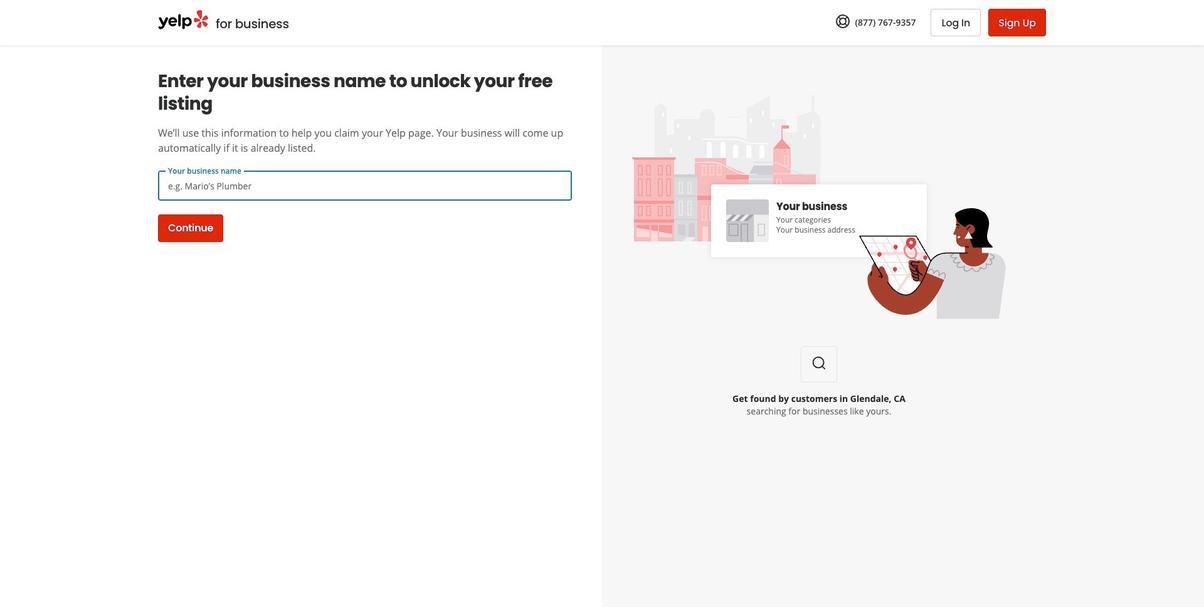 Task type: vqa. For each thing, say whether or not it's contained in the screenshot.
E.G. MARIO'S PLUMBER text field
yes



Task type: describe. For each thing, give the bounding box(es) containing it.
24 search v2 image
[[812, 356, 827, 371]]



Task type: locate. For each thing, give the bounding box(es) containing it.
e.g. Mario's Plumber text field
[[158, 171, 572, 201]]

form
[[158, 166, 572, 242]]

24 support outline v2 image
[[835, 14, 851, 29]]



